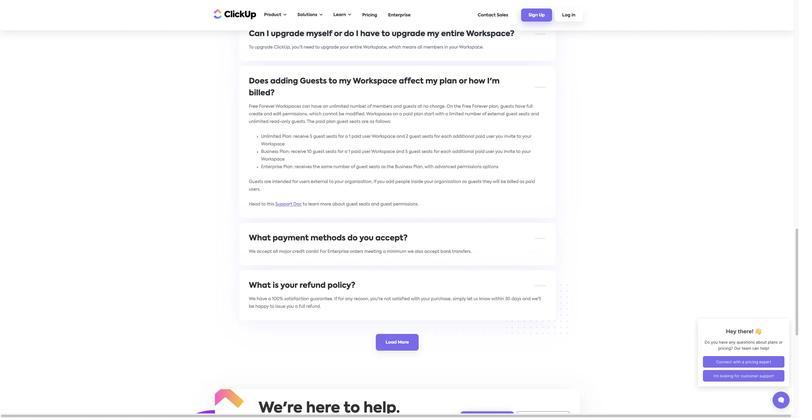 Task type: describe. For each thing, give the bounding box(es) containing it.
does adding guests to my workspace affect my plan or how i'm billed?
[[249, 78, 500, 97]]

solutions button
[[295, 9, 326, 21]]

receive for 10
[[291, 150, 306, 154]]

cannot
[[323, 112, 338, 116]]

sign
[[529, 13, 538, 17]]

we for what is your refund policy?
[[249, 297, 256, 302]]

permissions.
[[393, 203, 419, 207]]

with inside free forever workspaces can have an unlimited number of members and guests at no charge. on the free forever plan, guests have full create and edit permissions, which cannot be modified. workspaces on a paid plan start with a limited number of external guest seats and unlimited read-only guests. the paid plan guest seats are as follows:
[[436, 112, 445, 116]]

1 horizontal spatial enterprise
[[328, 250, 349, 254]]

0 horizontal spatial in
[[445, 45, 448, 49]]

guests inside guests are intended for users external to your organization, if you add people inside your organization as guests they will be billed as paid users.
[[468, 180, 482, 184]]

users
[[299, 180, 310, 184]]

intended
[[272, 180, 291, 184]]

1 horizontal spatial business
[[395, 165, 413, 169]]

any
[[345, 297, 353, 302]]

2 vertical spatial of
[[351, 165, 355, 169]]

modified.
[[346, 112, 366, 116]]

guests inside guests are intended for users external to your organization, if you add people inside your organization as guests they will be billed as paid users.
[[249, 180, 263, 184]]

invite for business plan: receive 10 guest seats for a 1 paid user workspace and 5 guest seats for each additional paid user you invite to your workspace
[[504, 150, 516, 154]]

1 for 5
[[349, 135, 351, 139]]

billed
[[508, 180, 519, 184]]

adding
[[270, 78, 298, 85]]

user up enterprise plan: receives the same number of guest seats as the business plan, with advanced permissions options
[[362, 150, 371, 154]]

load more
[[386, 341, 409, 345]]

paid inside guests are intended for users external to your organization, if you add people inside your organization as guests they will be billed as paid users.
[[526, 180, 535, 184]]

2 vertical spatial number
[[334, 165, 350, 169]]

simply
[[453, 297, 466, 302]]

product button
[[261, 9, 290, 21]]

contact
[[478, 13, 496, 17]]

external inside free forever workspaces can have an unlimited number of members and guests at no charge. on the free forever plan, guests have full create and edit permissions, which cannot be modified. workspaces on a paid plan start with a limited number of external guest seats and unlimited read-only guests. the paid plan guest seats are as follows:
[[488, 112, 505, 116]]

plan inside does adding guests to my workspace affect my plan or how i'm billed?
[[440, 78, 457, 85]]

2 forever from the left
[[473, 105, 488, 109]]

2 vertical spatial plan
[[326, 120, 336, 124]]

learn button
[[331, 9, 355, 21]]

only
[[282, 120, 291, 124]]

1 vertical spatial plan
[[414, 112, 423, 116]]

reason,
[[354, 297, 369, 302]]

guests inside does adding guests to my workspace affect my plan or how i'm billed?
[[300, 78, 327, 85]]

0 horizontal spatial guests
[[403, 105, 417, 109]]

0 vertical spatial number
[[350, 105, 366, 109]]

means
[[403, 45, 417, 49]]

minimum
[[387, 250, 407, 254]]

i'm
[[488, 78, 500, 85]]

more
[[398, 341, 409, 345]]

learn
[[309, 203, 319, 207]]

your inside unlimited plan: receive 5 guest seats for a 1 paid user workspace and 2 guest seats for each additional paid user you invite to your workspace
[[523, 135, 532, 139]]

you inside "business plan: receive 10 guest seats for a 1 paid user workspace and 5 guest seats for each additional paid user you invite to your workspace"
[[496, 150, 503, 154]]

business plan: receive 10 guest seats for a 1 paid user workspace and 5 guest seats for each additional paid user you invite to your workspace
[[261, 150, 531, 162]]

you inside we have a 100% satisfaction guarantee. if for any reason, you're not satisfied with your purchase, simply let us know within 30 days and we'll be happy to issue you a full refund.
[[287, 305, 294, 309]]

will
[[493, 180, 500, 184]]

how
[[469, 78, 486, 85]]

create
[[249, 112, 263, 116]]

organization
[[435, 180, 461, 184]]

help.
[[364, 402, 400, 417]]

a inside "business plan: receive 10 guest seats for a 1 paid user workspace and 5 guest seats for each additional paid user you invite to your workspace"
[[345, 150, 348, 154]]

this
[[267, 203, 274, 207]]

on
[[447, 105, 453, 109]]

log in link
[[555, 9, 583, 22]]

you inside guests are intended for users external to your organization, if you add people inside your organization as guests they will be billed as paid users.
[[377, 180, 385, 184]]

0 horizontal spatial or
[[334, 30, 342, 38]]

orders
[[350, 250, 363, 254]]

2 horizontal spatial of
[[483, 112, 487, 116]]

guarantee.
[[310, 297, 333, 302]]

add
[[386, 180, 395, 184]]

0 vertical spatial do
[[344, 30, 354, 38]]

for
[[320, 250, 327, 254]]

user up options
[[486, 150, 495, 154]]

plan: for unlimited
[[282, 135, 293, 139]]

inside
[[411, 180, 423, 184]]

as up the add
[[381, 165, 386, 169]]

0 vertical spatial unlimited
[[329, 105, 349, 109]]

we're
[[259, 402, 303, 417]]

clickup,
[[274, 45, 291, 49]]

2 free from the left
[[462, 105, 471, 109]]

1 forever from the left
[[259, 105, 275, 109]]

accept?
[[376, 235, 408, 243]]

contact sales button
[[475, 10, 512, 20]]

0 horizontal spatial the
[[313, 165, 320, 169]]

0 horizontal spatial entire
[[350, 45, 362, 49]]

the
[[307, 120, 315, 124]]

as right billed
[[520, 180, 525, 184]]

have inside we have a 100% satisfaction guarantee. if for any reason, you're not satisfied with your purchase, simply let us know within 30 days and we'll be happy to issue you a full refund.
[[257, 297, 267, 302]]

plan: for enterprise
[[284, 165, 294, 169]]

can
[[302, 105, 310, 109]]

for inside we have a 100% satisfaction guarantee. if for any reason, you're not satisfied with your purchase, simply let us know within 30 days and we'll be happy to issue you a full refund.
[[338, 297, 344, 302]]

your inside we have a 100% satisfaction guarantee. if for any reason, you're not satisfied with your purchase, simply let us know within 30 days and we'll be happy to issue you a full refund.
[[421, 297, 430, 302]]

0 horizontal spatial workspaces
[[276, 105, 301, 109]]

us
[[474, 297, 478, 302]]

refund.
[[306, 305, 321, 309]]

does
[[249, 78, 269, 85]]

1 free from the left
[[249, 105, 258, 109]]

full inside we have a 100% satisfaction guarantee. if for any reason, you're not satisfied with your purchase, simply let us know within 30 days and we'll be happy to issue you a full refund.
[[299, 305, 305, 309]]

enterprise link
[[385, 10, 414, 20]]

are inside free forever workspaces can have an unlimited number of members and guests at no charge. on the free forever plan, guests have full create and edit permissions, which cannot be modified. workspaces on a paid plan start with a limited number of external guest seats and unlimited read-only guests. the paid plan guest seats are as follows:
[[362, 120, 369, 124]]

major
[[279, 250, 292, 254]]

to
[[249, 45, 254, 49]]

enterprise for enterprise plan: receives the same number of guest seats as the business plan, with advanced permissions options
[[261, 165, 283, 169]]

we
[[408, 250, 414, 254]]

have left an
[[311, 105, 322, 109]]

to inside we have a 100% satisfaction guarantee. if for any reason, you're not satisfied with your purchase, simply let us know within 30 days and we'll be happy to issue you a full refund.
[[270, 305, 275, 309]]

5 inside unlimited plan: receive 5 guest seats for a 1 paid user workspace and 2 guest seats for each additional paid user you invite to your workspace
[[310, 135, 312, 139]]

invite for unlimited plan: receive 5 guest seats for a 1 paid user workspace and 2 guest seats for each additional paid user you invite to your workspace
[[505, 135, 516, 139]]

log
[[563, 13, 571, 17]]

or inside does adding guests to my workspace affect my plan or how i'm billed?
[[459, 78, 467, 85]]

100%
[[272, 297, 283, 302]]

bank
[[441, 250, 451, 254]]

organization,
[[345, 180, 373, 184]]

workspace.
[[459, 45, 484, 49]]

0 vertical spatial entire
[[441, 30, 465, 38]]

limited
[[450, 112, 464, 116]]

cards!
[[306, 250, 319, 254]]

2 horizontal spatial guests
[[501, 105, 514, 109]]

1 horizontal spatial which
[[389, 45, 401, 49]]

1 vertical spatial all
[[273, 250, 278, 254]]

receives
[[295, 165, 312, 169]]

payment
[[273, 235, 309, 243]]

unlimited
[[261, 135, 281, 139]]

users.
[[249, 188, 261, 192]]

affect
[[399, 78, 424, 85]]

plan,
[[414, 165, 424, 169]]

each for 2
[[441, 135, 452, 139]]

enterprise plan: receives the same number of guest seats as the business plan, with advanced permissions options
[[261, 165, 499, 169]]

1 for 10
[[349, 150, 350, 154]]

the inside free forever workspaces can have an unlimited number of members and guests at no charge. on the free forever plan, guests have full create and edit permissions, which cannot be modified. workspaces on a paid plan start with a limited number of external guest seats and unlimited read-only guests. the paid plan guest seats are as follows:
[[454, 105, 461, 109]]

up
[[539, 13, 545, 17]]

learn
[[334, 13, 346, 17]]

each for 5
[[441, 150, 452, 154]]

plan: for business
[[280, 150, 290, 154]]

1 vertical spatial number
[[465, 112, 481, 116]]

with for your
[[411, 297, 420, 302]]

head to this support doc to learn more about guest seats and guest permissions.
[[249, 203, 419, 207]]

they
[[483, 180, 492, 184]]

on
[[393, 112, 398, 116]]

1 horizontal spatial the
[[387, 165, 394, 169]]



Task type: locate. For each thing, give the bounding box(es) containing it.
0 horizontal spatial full
[[299, 305, 305, 309]]

1 horizontal spatial of
[[368, 105, 372, 109]]

to inside guests are intended for users external to your organization, if you add people inside your organization as guests they will be billed as paid users.
[[329, 180, 334, 184]]

what for what payment methods do you accept?
[[249, 235, 271, 243]]

1 horizontal spatial with
[[425, 165, 434, 169]]

the right on
[[454, 105, 461, 109]]

to upgrade clickup, you'll need to upgrade your entire workspace, which means all members in your workspace.
[[249, 45, 484, 49]]

1 vertical spatial workspaces
[[366, 112, 392, 116]]

0 vertical spatial 1
[[349, 135, 351, 139]]

0 vertical spatial in
[[572, 13, 576, 17]]

refund
[[300, 283, 326, 290]]

enterprise up intended
[[261, 165, 283, 169]]

workspace?
[[467, 30, 515, 38]]

1 vertical spatial members
[[373, 105, 393, 109]]

accept right also
[[425, 250, 440, 254]]

1 horizontal spatial guests
[[300, 78, 327, 85]]

user down plan,
[[486, 135, 495, 139]]

we for what payment methods do you accept?
[[249, 250, 256, 254]]

0 horizontal spatial enterprise
[[261, 165, 283, 169]]

additional down limited
[[453, 135, 475, 139]]

upgrade up clickup,
[[271, 30, 305, 38]]

if
[[335, 297, 337, 302]]

with inside we have a 100% satisfaction guarantee. if for any reason, you're not satisfied with your purchase, simply let us know within 30 days and we'll be happy to issue you a full refund.
[[411, 297, 420, 302]]

unlimited plan: receive 5 guest seats for a 1 paid user workspace and 2 guest seats for each additional paid user you invite to your workspace
[[261, 135, 532, 147]]

2 vertical spatial plan:
[[284, 165, 294, 169]]

1 horizontal spatial 5
[[406, 150, 408, 154]]

entire
[[441, 30, 465, 38], [350, 45, 362, 49]]

as down permissions
[[463, 180, 467, 184]]

enterprise up can i upgrade myself or do i have to upgrade my entire workspace?
[[388, 13, 411, 17]]

methods
[[311, 235, 346, 243]]

guests
[[403, 105, 417, 109], [501, 105, 514, 109], [468, 180, 482, 184]]

1 horizontal spatial external
[[488, 112, 505, 116]]

5 down '2' at the top of page
[[406, 150, 408, 154]]

0 vertical spatial each
[[441, 135, 452, 139]]

billed?
[[249, 90, 275, 97]]

your inside "business plan: receive 10 guest seats for a 1 paid user workspace and 5 guest seats for each additional paid user you invite to your workspace"
[[522, 150, 531, 154]]

1 vertical spatial plan:
[[280, 150, 290, 154]]

accept
[[257, 250, 272, 254], [425, 250, 440, 254]]

unlimited
[[329, 105, 349, 109], [249, 120, 269, 124]]

is
[[273, 283, 279, 290]]

doc
[[293, 203, 302, 207]]

0 vertical spatial invite
[[505, 135, 516, 139]]

sign up
[[529, 13, 545, 17]]

we accept all major credit cards! for enterprise orders meeting a minimum we also accept bank transfers.
[[249, 250, 472, 254]]

in right log
[[572, 13, 576, 17]]

1 vertical spatial entire
[[350, 45, 362, 49]]

2 horizontal spatial plan
[[440, 78, 457, 85]]

0 vertical spatial plan:
[[282, 135, 293, 139]]

with
[[436, 112, 445, 116], [425, 165, 434, 169], [411, 297, 420, 302]]

at
[[418, 105, 422, 109]]

0 vertical spatial plan
[[440, 78, 457, 85]]

additional inside "business plan: receive 10 guest seats for a 1 paid user workspace and 5 guest seats for each additional paid user you invite to your workspace"
[[453, 150, 474, 154]]

plan: left receives
[[284, 165, 294, 169]]

which up the
[[309, 112, 322, 116]]

1 vertical spatial are
[[264, 180, 271, 184]]

receive down the guests.
[[294, 135, 309, 139]]

for inside guests are intended for users external to your organization, if you add people inside your organization as guests they will be billed as paid users.
[[292, 180, 298, 184]]

number right same
[[334, 165, 350, 169]]

1 vertical spatial full
[[299, 305, 305, 309]]

guests up users.
[[249, 180, 263, 184]]

workspaces up follows:
[[366, 112, 392, 116]]

what for what is your refund policy?
[[249, 283, 271, 290]]

transfers.
[[452, 250, 472, 254]]

0 horizontal spatial accept
[[257, 250, 272, 254]]

1 vertical spatial 1
[[349, 150, 350, 154]]

be right will
[[501, 180, 507, 184]]

0 vertical spatial external
[[488, 112, 505, 116]]

additional inside unlimited plan: receive 5 guest seats for a 1 paid user workspace and 2 guest seats for each additional paid user you invite to your workspace
[[453, 135, 475, 139]]

be inside free forever workspaces can have an unlimited number of members and guests at no charge. on the free forever plan, guests have full create and edit permissions, which cannot be modified. workspaces on a paid plan start with a limited number of external guest seats and unlimited read-only guests. the paid plan guest seats are as follows:
[[339, 112, 345, 116]]

support doc link
[[276, 203, 302, 207]]

to inside does adding guests to my workspace affect my plan or how i'm billed?
[[329, 78, 337, 85]]

1 vertical spatial business
[[395, 165, 413, 169]]

0 vertical spatial we
[[249, 250, 256, 254]]

plan: down unlimited
[[280, 150, 290, 154]]

satisfaction
[[284, 297, 309, 302]]

people
[[396, 180, 410, 184]]

happy
[[256, 305, 269, 309]]

1 accept from the left
[[257, 250, 272, 254]]

0 vertical spatial guests
[[300, 78, 327, 85]]

guests.
[[292, 120, 306, 124]]

i up to upgrade clickup, you'll need to upgrade your entire workspace, which means all members in your workspace.
[[356, 30, 359, 38]]

0 horizontal spatial free
[[249, 105, 258, 109]]

i right can
[[267, 30, 269, 38]]

free up limited
[[462, 105, 471, 109]]

1 vertical spatial in
[[445, 45, 448, 49]]

of up organization,
[[351, 165, 355, 169]]

forever left plan,
[[473, 105, 488, 109]]

additional up permissions
[[453, 150, 474, 154]]

0 horizontal spatial external
[[311, 180, 328, 184]]

policy?
[[328, 283, 356, 290]]

to inside "business plan: receive 10 guest seats for a 1 paid user workspace and 5 guest seats for each additional paid user you invite to your workspace"
[[517, 150, 521, 154]]

your
[[340, 45, 349, 49], [449, 45, 458, 49], [523, 135, 532, 139], [522, 150, 531, 154], [335, 180, 344, 184], [424, 180, 434, 184], [281, 283, 298, 290], [421, 297, 430, 302]]

and inside unlimited plan: receive 5 guest seats for a 1 paid user workspace and 2 guest seats for each additional paid user you invite to your workspace
[[397, 135, 405, 139]]

enterprise for enterprise
[[388, 13, 411, 17]]

do up orders
[[348, 235, 358, 243]]

0 vertical spatial all
[[418, 45, 423, 49]]

have up to upgrade clickup, you'll need to upgrade your entire workspace, which means all members in your workspace.
[[361, 30, 380, 38]]

seats
[[519, 112, 530, 116], [350, 120, 361, 124], [326, 135, 337, 139], [422, 135, 433, 139], [326, 150, 337, 154], [422, 150, 433, 154], [369, 165, 380, 169], [359, 203, 370, 207]]

which inside free forever workspaces can have an unlimited number of members and guests at no charge. on the free forever plan, guests have full create and edit permissions, which cannot be modified. workspaces on a paid plan start with a limited number of external guest seats and unlimited read-only guests. the paid plan guest seats are as follows:
[[309, 112, 322, 116]]

entire up workspace.
[[441, 30, 465, 38]]

invite inside unlimited plan: receive 5 guest seats for a 1 paid user workspace and 2 guest seats for each additional paid user you invite to your workspace
[[505, 135, 516, 139]]

clickup image
[[212, 8, 256, 20]]

full inside free forever workspaces can have an unlimited number of members and guests at no charge. on the free forever plan, guests have full create and edit permissions, which cannot be modified. workspaces on a paid plan start with a limited number of external guest seats and unlimited read-only guests. the paid plan guest seats are as follows:
[[527, 105, 533, 109]]

permissions,
[[283, 112, 308, 116]]

need
[[304, 45, 314, 49]]

external inside guests are intended for users external to your organization, if you add people inside your organization as guests they will be billed as paid users.
[[311, 180, 328, 184]]

0 vertical spatial enterprise
[[388, 13, 411, 17]]

what is your refund policy?
[[249, 283, 356, 290]]

are down modified.
[[362, 120, 369, 124]]

1 vertical spatial enterprise
[[261, 165, 283, 169]]

plan: inside "business plan: receive 10 guest seats for a 1 paid user workspace and 5 guest seats for each additional paid user you invite to your workspace"
[[280, 150, 290, 154]]

user
[[363, 135, 371, 139], [486, 135, 495, 139], [362, 150, 371, 154], [486, 150, 495, 154]]

guests left the they
[[468, 180, 482, 184]]

enterprise right the for
[[328, 250, 349, 254]]

days
[[512, 297, 522, 302]]

paid
[[403, 112, 413, 116], [316, 120, 325, 124], [352, 135, 362, 139], [476, 135, 485, 139], [351, 150, 361, 154], [475, 150, 485, 154], [526, 180, 535, 184]]

each down limited
[[441, 135, 452, 139]]

what
[[249, 235, 271, 243], [249, 283, 271, 290]]

external right users
[[311, 180, 328, 184]]

each inside "business plan: receive 10 guest seats for a 1 paid user workspace and 5 guest seats for each additional paid user you invite to your workspace"
[[441, 150, 452, 154]]

are inside guests are intended for users external to your organization, if you add people inside your organization as guests they will be billed as paid users.
[[264, 180, 271, 184]]

you
[[496, 135, 504, 139], [496, 150, 503, 154], [377, 180, 385, 184], [360, 235, 374, 243], [287, 305, 294, 309]]

0 horizontal spatial which
[[309, 112, 322, 116]]

1 horizontal spatial workspaces
[[366, 112, 392, 116]]

credit
[[293, 250, 305, 254]]

1 i from the left
[[267, 30, 269, 38]]

contact sales
[[478, 13, 509, 17]]

0 horizontal spatial plan
[[326, 120, 336, 124]]

receive inside unlimited plan: receive 5 guest seats for a 1 paid user workspace and 2 guest seats for each additional paid user you invite to your workspace
[[294, 135, 309, 139]]

workspace inside does adding guests to my workspace affect my plan or how i'm billed?
[[353, 78, 397, 85]]

1 horizontal spatial accept
[[425, 250, 440, 254]]

in left workspace.
[[445, 45, 448, 49]]

are left intended
[[264, 180, 271, 184]]

we inside we have a 100% satisfaction guarantee. if for any reason, you're not satisfied with your purchase, simply let us know within 30 days and we'll be happy to issue you a full refund.
[[249, 297, 256, 302]]

0 vertical spatial full
[[527, 105, 533, 109]]

sales
[[497, 13, 509, 17]]

guests left at
[[403, 105, 417, 109]]

upgrade down myself
[[321, 45, 339, 49]]

0 vertical spatial are
[[362, 120, 369, 124]]

in inside "link"
[[572, 13, 576, 17]]

additional for 5
[[453, 150, 474, 154]]

which left means
[[389, 45, 401, 49]]

workspace
[[353, 78, 397, 85], [372, 135, 396, 139], [261, 142, 285, 147], [372, 150, 395, 154], [261, 157, 285, 162]]

the
[[454, 105, 461, 109], [313, 165, 320, 169], [387, 165, 394, 169]]

purchase,
[[431, 297, 452, 302]]

1 vertical spatial with
[[425, 165, 434, 169]]

all left "major"
[[273, 250, 278, 254]]

members inside free forever workspaces can have an unlimited number of members and guests at no charge. on the free forever plan, guests have full create and edit permissions, which cannot be modified. workspaces on a paid plan start with a limited number of external guest seats and unlimited read-only guests. the paid plan guest seats are as follows:
[[373, 105, 393, 109]]

1 vertical spatial receive
[[291, 150, 306, 154]]

unlimited down create
[[249, 120, 269, 124]]

1 vertical spatial 5
[[406, 150, 408, 154]]

you're
[[370, 297, 383, 302]]

or
[[334, 30, 342, 38], [459, 78, 467, 85]]

plan: inside unlimited plan: receive 5 guest seats for a 1 paid user workspace and 2 guest seats for each additional paid user you invite to your workspace
[[282, 135, 293, 139]]

1 vertical spatial of
[[483, 112, 487, 116]]

solutions
[[298, 13, 318, 17]]

1 vertical spatial invite
[[504, 150, 516, 154]]

plan: down only
[[282, 135, 293, 139]]

free
[[249, 105, 258, 109], [462, 105, 471, 109]]

additional for 2
[[453, 135, 475, 139]]

or right myself
[[334, 30, 342, 38]]

0 vertical spatial workspaces
[[276, 105, 301, 109]]

upgrade right to
[[255, 45, 273, 49]]

1 what from the top
[[249, 235, 271, 243]]

with down charge.
[[436, 112, 445, 116]]

0 horizontal spatial of
[[351, 165, 355, 169]]

0 vertical spatial which
[[389, 45, 401, 49]]

all right means
[[418, 45, 423, 49]]

of
[[368, 105, 372, 109], [483, 112, 487, 116], [351, 165, 355, 169]]

receive for 5
[[294, 135, 309, 139]]

1 inside "business plan: receive 10 guest seats for a 1 paid user workspace and 5 guest seats for each additional paid user you invite to your workspace"
[[349, 150, 350, 154]]

number right limited
[[465, 112, 481, 116]]

plan:
[[282, 135, 293, 139], [280, 150, 290, 154], [284, 165, 294, 169]]

each up advanced
[[441, 150, 452, 154]]

as left follows:
[[370, 120, 375, 124]]

we have a 100% satisfaction guarantee. if for any reason, you're not satisfied with your purchase, simply let us know within 30 days and we'll be happy to issue you a full refund.
[[249, 297, 541, 309]]

satisfied
[[392, 297, 410, 302]]

0 horizontal spatial business
[[261, 150, 279, 154]]

1 horizontal spatial members
[[424, 45, 444, 49]]

2 horizontal spatial the
[[454, 105, 461, 109]]

1 horizontal spatial plan
[[414, 112, 423, 116]]

with for advanced
[[425, 165, 434, 169]]

1 vertical spatial do
[[348, 235, 358, 243]]

business down "business plan: receive 10 guest seats for a 1 paid user workspace and 5 guest seats for each additional paid user you invite to your workspace"
[[395, 165, 413, 169]]

0 horizontal spatial are
[[264, 180, 271, 184]]

unlimited up cannot
[[329, 105, 349, 109]]

sign up button
[[522, 9, 553, 22]]

clickup logo image
[[206, 386, 245, 419]]

with right satisfied
[[411, 297, 420, 302]]

the down "business plan: receive 10 guest seats for a 1 paid user workspace and 5 guest seats for each additional paid user you invite to your workspace"
[[387, 165, 394, 169]]

1 vertical spatial or
[[459, 78, 467, 85]]

2 i from the left
[[356, 30, 359, 38]]

0 horizontal spatial be
[[249, 305, 254, 309]]

2
[[406, 135, 409, 139]]

2 horizontal spatial be
[[501, 180, 507, 184]]

be inside guests are intended for users external to your organization, if you add people inside your organization as guests they will be billed as paid users.
[[501, 180, 507, 184]]

what payment methods do you accept?
[[249, 235, 408, 243]]

receive inside "business plan: receive 10 guest seats for a 1 paid user workspace and 5 guest seats for each additional paid user you invite to your workspace"
[[291, 150, 306, 154]]

full
[[527, 105, 533, 109], [299, 305, 305, 309]]

myself
[[306, 30, 332, 38]]

external down plan,
[[488, 112, 505, 116]]

guests up can
[[300, 78, 327, 85]]

also
[[415, 250, 424, 254]]

and inside we have a 100% satisfaction guarantee. if for any reason, you're not satisfied with your purchase, simply let us know within 30 days and we'll be happy to issue you a full refund.
[[523, 297, 531, 302]]

1 horizontal spatial be
[[339, 112, 345, 116]]

business down unlimited
[[261, 150, 279, 154]]

business inside "business plan: receive 10 guest seats for a 1 paid user workspace and 5 guest seats for each additional paid user you invite to your workspace"
[[261, 150, 279, 154]]

members right means
[[424, 45, 444, 49]]

1 horizontal spatial guests
[[468, 180, 482, 184]]

free forever workspaces can have an unlimited number of members and guests at no charge. on the free forever plan, guests have full create and edit permissions, which cannot be modified. workspaces on a paid plan start with a limited number of external guest seats and unlimited read-only guests. the paid plan guest seats are as follows:
[[249, 105, 539, 124]]

be left happy on the left of page
[[249, 305, 254, 309]]

5 down the
[[310, 135, 312, 139]]

be
[[339, 112, 345, 116], [501, 180, 507, 184], [249, 305, 254, 309]]

entire left workspace,
[[350, 45, 362, 49]]

1 we from the top
[[249, 250, 256, 254]]

0 horizontal spatial all
[[273, 250, 278, 254]]

1 horizontal spatial are
[[362, 120, 369, 124]]

1 inside unlimited plan: receive 5 guest seats for a 1 paid user workspace and 2 guest seats for each additional paid user you invite to your workspace
[[349, 135, 351, 139]]

0 horizontal spatial with
[[411, 297, 420, 302]]

within
[[492, 297, 504, 302]]

workspace,
[[363, 45, 388, 49]]

1 horizontal spatial entire
[[441, 30, 465, 38]]

2 what from the top
[[249, 283, 271, 290]]

1 horizontal spatial unlimited
[[329, 105, 349, 109]]

1 horizontal spatial full
[[527, 105, 533, 109]]

0 horizontal spatial i
[[267, 30, 269, 38]]

forever up edit
[[259, 105, 275, 109]]

no
[[424, 105, 429, 109]]

0 vertical spatial receive
[[294, 135, 309, 139]]

0 vertical spatial members
[[424, 45, 444, 49]]

1 vertical spatial additional
[[453, 150, 474, 154]]

members up follows:
[[373, 105, 393, 109]]

2 accept from the left
[[425, 250, 440, 254]]

do down learn popup button
[[344, 30, 354, 38]]

free up create
[[249, 105, 258, 109]]

number up modified.
[[350, 105, 366, 109]]

0 horizontal spatial guests
[[249, 180, 263, 184]]

upgrade up means
[[392, 30, 426, 38]]

you inside unlimited plan: receive 5 guest seats for a 1 paid user workspace and 2 guest seats for each additional paid user you invite to your workspace
[[496, 135, 504, 139]]

1 horizontal spatial free
[[462, 105, 471, 109]]

have up happy on the left of page
[[257, 297, 267, 302]]

product
[[264, 13, 282, 17]]

0 vertical spatial business
[[261, 150, 279, 154]]

same
[[321, 165, 333, 169]]

have right plan,
[[515, 105, 526, 109]]

read-
[[270, 120, 282, 124]]

10
[[307, 150, 312, 154]]

load more button
[[376, 335, 419, 351]]

and inside "business plan: receive 10 guest seats for a 1 paid user workspace and 5 guest seats for each additional paid user you invite to your workspace"
[[396, 150, 405, 154]]

5 inside "business plan: receive 10 guest seats for a 1 paid user workspace and 5 guest seats for each additional paid user you invite to your workspace"
[[406, 150, 408, 154]]

options
[[483, 165, 499, 169]]

as inside free forever workspaces can have an unlimited number of members and guests at no charge. on the free forever plan, guests have full create and edit permissions, which cannot be modified. workspaces on a paid plan start with a limited number of external guest seats and unlimited read-only guests. the paid plan guest seats are as follows:
[[370, 120, 375, 124]]

plan down cannot
[[326, 120, 336, 124]]

1 vertical spatial guests
[[249, 180, 263, 184]]

the left same
[[313, 165, 320, 169]]

we'll
[[532, 297, 541, 302]]

2 vertical spatial be
[[249, 305, 254, 309]]

workspaces up permissions,
[[276, 105, 301, 109]]

be inside we have a 100% satisfaction guarantee. if for any reason, you're not satisfied with your purchase, simply let us know within 30 days and we'll be happy to issue you a full refund.
[[249, 305, 254, 309]]

invite inside "business plan: receive 10 guest seats for a 1 paid user workspace and 5 guest seats for each additional paid user you invite to your workspace"
[[504, 150, 516, 154]]

number
[[350, 105, 366, 109], [465, 112, 481, 116], [334, 165, 350, 169]]

1 vertical spatial what
[[249, 283, 271, 290]]

enterprise
[[388, 13, 411, 17], [261, 165, 283, 169], [328, 250, 349, 254]]

be right cannot
[[339, 112, 345, 116]]

0 horizontal spatial forever
[[259, 105, 275, 109]]

i
[[267, 30, 269, 38], [356, 30, 359, 38]]

as
[[370, 120, 375, 124], [381, 165, 386, 169], [463, 180, 467, 184], [520, 180, 525, 184]]

receive left '10'
[[291, 150, 306, 154]]

plan down at
[[414, 112, 423, 116]]

invite
[[505, 135, 516, 139], [504, 150, 516, 154]]

with right plan,
[[425, 165, 434, 169]]

head
[[249, 203, 261, 207]]

a inside unlimited plan: receive 5 guest seats for a 1 paid user workspace and 2 guest seats for each additional paid user you invite to your workspace
[[345, 135, 348, 139]]

load
[[386, 341, 397, 345]]

1 horizontal spatial in
[[572, 13, 576, 17]]

0 vertical spatial be
[[339, 112, 345, 116]]

2 horizontal spatial with
[[436, 112, 445, 116]]

plan up on
[[440, 78, 457, 85]]

1 vertical spatial we
[[249, 297, 256, 302]]

2 we from the top
[[249, 297, 256, 302]]

of down does adding guests to my workspace affect my plan or how i'm billed?
[[368, 105, 372, 109]]

1 vertical spatial each
[[441, 150, 452, 154]]

user down modified.
[[363, 135, 371, 139]]

if
[[374, 180, 376, 184]]

0 vertical spatial of
[[368, 105, 372, 109]]

2 vertical spatial enterprise
[[328, 250, 349, 254]]

can i upgrade myself or do i have to upgrade my entire workspace?
[[249, 30, 515, 38]]

30
[[505, 297, 511, 302]]

1 horizontal spatial forever
[[473, 105, 488, 109]]

forever
[[259, 105, 275, 109], [473, 105, 488, 109]]

or left how in the top of the page
[[459, 78, 467, 85]]

0 horizontal spatial unlimited
[[249, 120, 269, 124]]

1 vertical spatial which
[[309, 112, 322, 116]]

additional
[[453, 135, 475, 139], [453, 150, 474, 154]]

guests are intended for users external to your organization, if you add people inside your organization as guests they will be billed as paid users.
[[249, 180, 535, 192]]

each inside unlimited plan: receive 5 guest seats for a 1 paid user workspace and 2 guest seats for each additional paid user you invite to your workspace
[[441, 135, 452, 139]]

to inside unlimited plan: receive 5 guest seats for a 1 paid user workspace and 2 guest seats for each additional paid user you invite to your workspace
[[517, 135, 522, 139]]

2 vertical spatial with
[[411, 297, 420, 302]]

accept left "major"
[[257, 250, 272, 254]]

1 horizontal spatial i
[[356, 30, 359, 38]]

guests right plan,
[[501, 105, 514, 109]]

we
[[249, 250, 256, 254], [249, 297, 256, 302]]

of right limited
[[483, 112, 487, 116]]

1 horizontal spatial all
[[418, 45, 423, 49]]

1 vertical spatial unlimited
[[249, 120, 269, 124]]

1 horizontal spatial or
[[459, 78, 467, 85]]

issue
[[276, 305, 286, 309]]



Task type: vqa. For each thing, say whether or not it's contained in the screenshot.
Get Started
no



